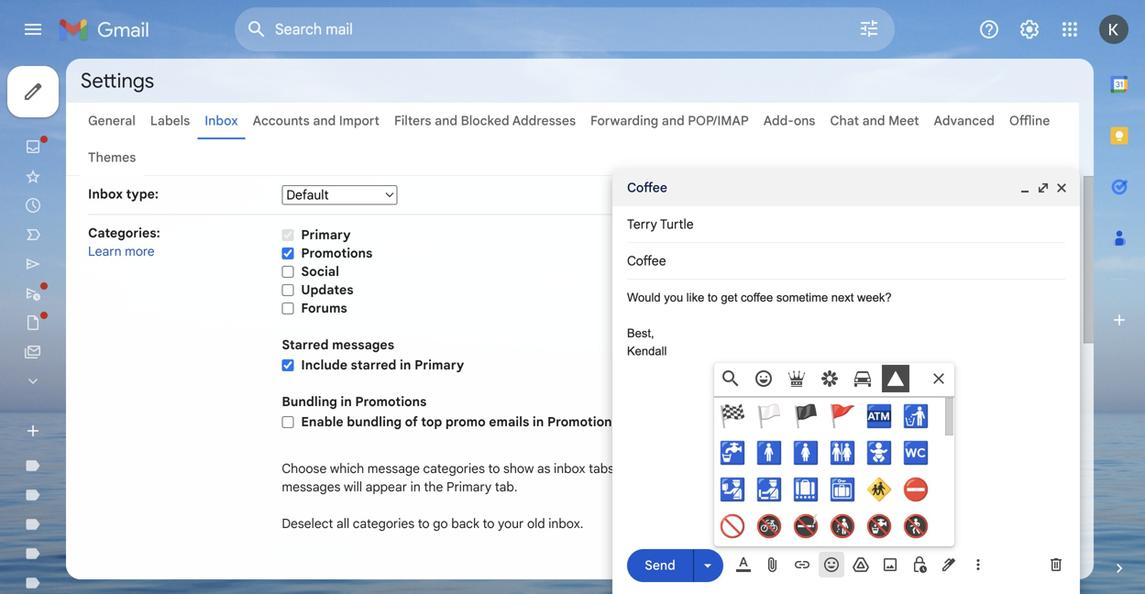 Task type: locate. For each thing, give the bounding box(es) containing it.
filters
[[394, 113, 431, 129]]

more
[[125, 243, 155, 259]]

to inside choose which message categories to show as inbox tabs. other messages will appear in the primary tab.
[[488, 461, 500, 477]]

🚭 image
[[793, 513, 819, 539]]

categories inside choose which message categories to show as inbox tabs. other messages will appear in the primary tab.
[[423, 461, 485, 477]]

coffee dialog
[[612, 170, 1080, 594]]

inbox
[[205, 113, 238, 129], [88, 186, 123, 202]]

inbox.
[[549, 516, 583, 532]]

Message Body text field
[[627, 289, 1065, 530]]

in left the
[[410, 479, 421, 495]]

coffee
[[627, 180, 667, 196]]

old
[[527, 516, 545, 532]]

minimize image
[[1018, 181, 1032, 195]]

messages down choose
[[282, 479, 341, 495]]

to inside message body text field
[[708, 291, 718, 304]]

include starred in primary
[[301, 357, 464, 373]]

insert emoji ‪(⌘⇧2)‬ image
[[822, 556, 841, 574]]

categories up the
[[423, 461, 485, 477]]

more send options image
[[699, 556, 717, 575]]

tab list
[[1094, 59, 1145, 528]]

promotions up bundling
[[355, 394, 427, 410]]

accounts
[[253, 113, 310, 129]]

promotions up inbox
[[547, 414, 619, 430]]

in
[[400, 357, 411, 373], [341, 394, 352, 410], [533, 414, 544, 430], [410, 479, 421, 495]]

Social checkbox
[[282, 265, 294, 279]]

toggle confidential mode image
[[910, 556, 929, 574]]

to left go
[[418, 516, 430, 532]]

would
[[627, 291, 661, 304]]

categories:
[[88, 225, 160, 241]]

and left pop/imap
[[662, 113, 685, 129]]

🚩 image
[[830, 403, 855, 429]]

appear
[[365, 479, 407, 495]]

inbox for inbox link on the left top
[[205, 113, 238, 129]]

0 horizontal spatial inbox
[[88, 186, 123, 202]]

2 and from the left
[[435, 113, 458, 129]]

3 and from the left
[[662, 113, 685, 129]]

🛅 image
[[830, 477, 855, 502]]

updates
[[301, 282, 354, 298]]

offline
[[1009, 113, 1050, 129]]

🚰 image
[[720, 440, 745, 466]]

🚳 image
[[756, 513, 782, 539]]

1 vertical spatial categories
[[353, 516, 415, 532]]

bundling
[[282, 394, 337, 410]]

filters and blocked addresses
[[394, 113, 576, 129]]

🏧 image
[[866, 403, 892, 429]]

send button
[[627, 549, 693, 582]]

1 vertical spatial messages
[[282, 479, 341, 495]]

⛔ image
[[903, 477, 929, 502]]

enable bundling of top promo emails in promotions
[[301, 414, 619, 430]]

🚾 image
[[903, 440, 929, 466]]

promotions
[[301, 245, 373, 261], [355, 394, 427, 410], [547, 414, 619, 430]]

insert files using drive image
[[852, 556, 870, 574]]

🚹 image
[[756, 440, 782, 466]]

to up tab.
[[488, 461, 500, 477]]

to left get
[[708, 291, 718, 304]]

and
[[313, 113, 336, 129], [435, 113, 458, 129], [662, 113, 685, 129], [862, 113, 885, 129]]

navigation
[[0, 59, 220, 594]]

labels link
[[150, 113, 190, 129]]

all
[[337, 516, 350, 532]]

bundling
[[347, 414, 402, 430]]

1 vertical spatial inbox
[[88, 186, 123, 202]]

tabs.
[[589, 461, 618, 477]]

offline link
[[1009, 113, 1050, 129]]

the
[[424, 479, 443, 495]]

to left the your
[[483, 516, 495, 532]]

1 horizontal spatial inbox
[[205, 113, 238, 129]]

which
[[330, 461, 364, 477]]

🚮 image
[[903, 403, 929, 429]]

categories down appear
[[353, 516, 415, 532]]

enable
[[301, 414, 344, 430]]

0 vertical spatial inbox
[[205, 113, 238, 129]]

2 vertical spatial primary
[[447, 479, 492, 495]]

choose
[[282, 461, 327, 477]]

promotions up social
[[301, 245, 373, 261]]

discard draft ‪(⌘⇧d)‬ image
[[1047, 556, 1065, 574]]

and right the 'filters'
[[435, 113, 458, 129]]

None search field
[[235, 7, 895, 51]]

categories: learn more
[[88, 225, 160, 259]]

primary right the
[[447, 479, 492, 495]]

insert signature image
[[940, 556, 958, 574]]

settings image
[[1019, 18, 1041, 40]]

0 horizontal spatial categories
[[353, 516, 415, 532]]

more options image
[[973, 556, 984, 574]]

1 horizontal spatial categories
[[423, 461, 485, 477]]

🏁 image
[[720, 403, 745, 429]]

and for forwarding
[[662, 113, 685, 129]]

and for chat
[[862, 113, 885, 129]]

and left import
[[313, 113, 336, 129]]

🚺 image
[[793, 440, 819, 466]]

primary up top
[[415, 357, 464, 373]]

primary up social
[[301, 227, 351, 243]]

inbox left type:
[[88, 186, 123, 202]]

learn more link
[[88, 243, 155, 259]]

gmail image
[[59, 11, 159, 48]]

forwarding and pop/imap
[[591, 113, 749, 129]]

forwarding
[[591, 113, 659, 129]]

and right chat
[[862, 113, 885, 129]]

inbox right labels on the top of page
[[205, 113, 238, 129]]

Promotions checkbox
[[282, 246, 294, 260]]

1 and from the left
[[313, 113, 336, 129]]

0 vertical spatial categories
[[423, 461, 485, 477]]

🛃 image
[[756, 477, 782, 502]]

advanced link
[[934, 113, 995, 129]]

advanced
[[934, 113, 995, 129]]

go
[[433, 516, 448, 532]]

in up enable in the bottom of the page
[[341, 394, 352, 410]]

🚼 image
[[866, 440, 892, 466]]

primary
[[301, 227, 351, 243], [415, 357, 464, 373], [447, 479, 492, 495]]

0 vertical spatial promotions
[[301, 245, 373, 261]]

messages up 'starred'
[[332, 337, 394, 353]]

send
[[645, 557, 676, 573]]

bundling in promotions
[[282, 394, 427, 410]]

1 vertical spatial promotions
[[355, 394, 427, 410]]

starred
[[351, 357, 397, 373]]

categories
[[423, 461, 485, 477], [353, 516, 415, 532]]

messages
[[332, 337, 394, 353], [282, 479, 341, 495]]

next
[[831, 291, 854, 304]]

to
[[708, 291, 718, 304], [488, 461, 500, 477], [418, 516, 430, 532], [483, 516, 495, 532]]

4 and from the left
[[862, 113, 885, 129]]

messages inside choose which message categories to show as inbox tabs. other messages will appear in the primary tab.
[[282, 479, 341, 495]]

best,
[[627, 326, 654, 340]]



Task type: describe. For each thing, give the bounding box(es) containing it.
Subject field
[[627, 252, 1065, 270]]

get
[[721, 291, 738, 304]]

promo
[[445, 414, 486, 430]]

import
[[339, 113, 380, 129]]

kendall
[[627, 344, 667, 358]]

starred
[[282, 337, 329, 353]]

insert link ‪(⌘k)‬ image
[[793, 556, 811, 574]]

as
[[537, 461, 551, 477]]

inbox for inbox type:
[[88, 186, 123, 202]]

inbox type:
[[88, 186, 159, 202]]

themes
[[88, 149, 136, 166]]

close image
[[1054, 181, 1069, 195]]

week?
[[857, 291, 892, 304]]

insert photo image
[[881, 556, 899, 574]]

emails
[[489, 414, 529, 430]]

filters and blocked addresses link
[[394, 113, 576, 129]]

will
[[344, 479, 362, 495]]

turtle
[[660, 216, 694, 232]]

meet
[[889, 113, 919, 129]]

forums
[[301, 300, 347, 316]]

support image
[[978, 18, 1000, 40]]

advanced search options image
[[851, 10, 888, 47]]

Updates checkbox
[[282, 283, 294, 297]]

top
[[421, 414, 442, 430]]

deselect all categories to go back to your old inbox.
[[282, 516, 583, 532]]

include
[[301, 357, 347, 373]]

🚸 image
[[866, 477, 892, 502]]

Search mail text field
[[275, 20, 807, 39]]

accounts and import
[[253, 113, 380, 129]]

would you like to get coffee sometime next week?
[[627, 291, 892, 304]]

settings
[[81, 68, 154, 94]]

other
[[621, 461, 655, 477]]

add-ons
[[764, 113, 815, 129]]

🚯 image
[[830, 513, 855, 539]]

Include starred in Primary checkbox
[[282, 358, 294, 372]]

in right emails
[[533, 414, 544, 430]]

🚷 image
[[903, 513, 929, 539]]

coffee
[[741, 291, 773, 304]]

add-
[[764, 113, 794, 129]]

in inside choose which message categories to show as inbox tabs. other messages will appear in the primary tab.
[[410, 479, 421, 495]]

🚻 image
[[830, 440, 855, 466]]

like
[[687, 291, 704, 304]]

blocked
[[461, 113, 509, 129]]

1 vertical spatial primary
[[415, 357, 464, 373]]

tab.
[[495, 479, 518, 495]]

0 vertical spatial primary
[[301, 227, 351, 243]]

deselect
[[282, 516, 333, 532]]

0 vertical spatial messages
[[332, 337, 394, 353]]

your
[[498, 516, 524, 532]]

inbox
[[554, 461, 586, 477]]

general
[[88, 113, 136, 129]]

labels
[[150, 113, 190, 129]]

ons
[[794, 113, 815, 129]]

starred messages
[[282, 337, 394, 353]]

pop out image
[[1036, 181, 1051, 195]]

🚱 image
[[866, 513, 892, 539]]

general link
[[88, 113, 136, 129]]

and for accounts
[[313, 113, 336, 129]]

add-ons link
[[764, 113, 815, 129]]

back
[[451, 516, 480, 532]]

themes link
[[88, 149, 136, 166]]

chat
[[830, 113, 859, 129]]

choose which message categories to show as inbox tabs. other messages will appear in the primary tab.
[[282, 461, 655, 495]]

addresses
[[512, 113, 576, 129]]

terry turtle
[[627, 216, 694, 232]]

type:
[[126, 186, 159, 202]]

search mail image
[[240, 13, 273, 46]]

social
[[301, 264, 339, 280]]

chat and meet
[[830, 113, 919, 129]]

and for filters
[[435, 113, 458, 129]]

of
[[405, 414, 418, 430]]

pop/imap
[[688, 113, 749, 129]]

2 vertical spatial promotions
[[547, 414, 619, 430]]

attach files image
[[764, 556, 782, 574]]

🏳 image
[[756, 403, 782, 429]]

chat and meet link
[[830, 113, 919, 129]]

learn
[[88, 243, 122, 259]]

accounts and import link
[[253, 113, 380, 129]]

inbox link
[[205, 113, 238, 129]]

terry
[[627, 216, 657, 232]]

in right 'starred'
[[400, 357, 411, 373]]

message
[[368, 461, 420, 477]]

main menu image
[[22, 18, 44, 40]]

Enable bundling of top promo emails in Promotions checkbox
[[282, 415, 294, 429]]

🏴 image
[[793, 403, 819, 429]]

show
[[503, 461, 534, 477]]

🚫 image
[[720, 513, 745, 539]]

forwarding and pop/imap link
[[591, 113, 749, 129]]

sometime
[[776, 291, 828, 304]]

you
[[664, 291, 683, 304]]

🛄 image
[[793, 477, 819, 502]]

🛂 image
[[720, 477, 745, 502]]

best, kendall
[[627, 326, 667, 358]]

primary inside choose which message categories to show as inbox tabs. other messages will appear in the primary tab.
[[447, 479, 492, 495]]

Forums checkbox
[[282, 302, 294, 315]]



Task type: vqa. For each thing, say whether or not it's contained in the screenshot.
Advice
no



